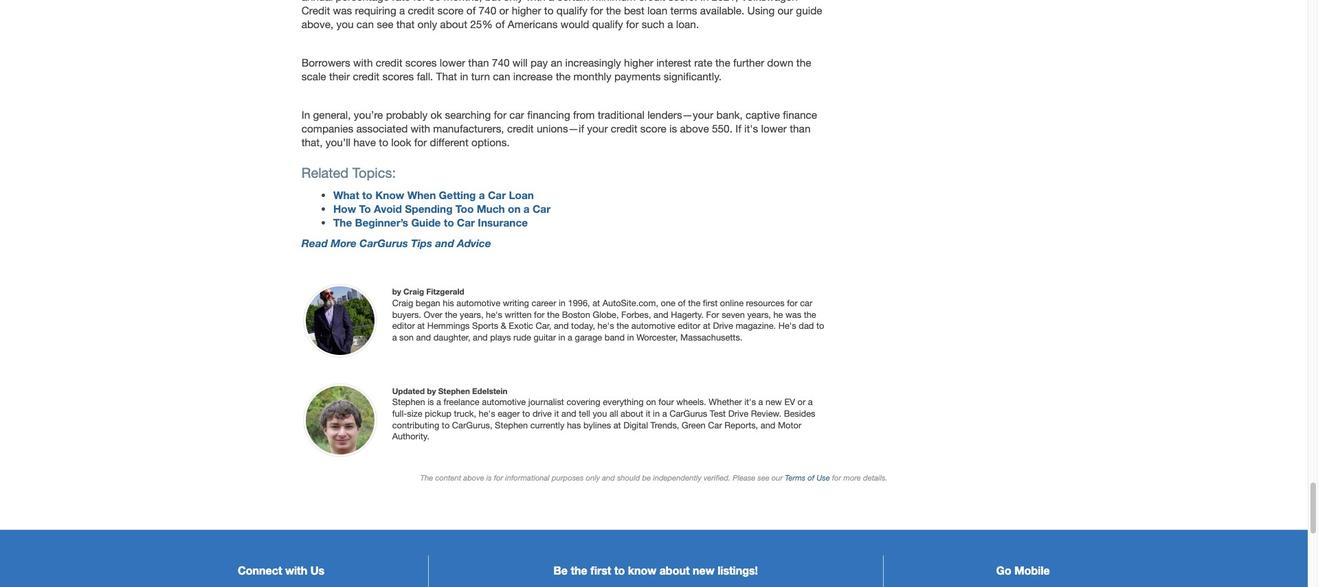 Task type: vqa. For each thing, say whether or not it's contained in the screenshot.
740
yes



Task type: describe. For each thing, give the bounding box(es) containing it.
was
[[786, 310, 801, 320]]

monthly
[[574, 70, 611, 82]]

listings!
[[718, 565, 758, 578]]

he's inside updated by stephen edelstein stephen is a freelance automotive journalist covering everything on four wheels. whether it's a new ev or a full-size pickup truck, he's eager to drive it and tell you all about it in a cargurus test drive review. besides contributing to cargurus, stephen currently has bylines at digital trends, green car reports, and motor authority.
[[479, 409, 495, 419]]

1 vertical spatial the
[[420, 474, 433, 483]]

massachusetts.
[[680, 333, 743, 343]]

to inside in general, you're probably ok searching for car financing from traditional lenders—your bank, captive finance companies associated with manufacturers, credit unions—if your credit score is above 550. if it's lower than that, you'll have to look for different options.
[[379, 136, 388, 149]]

1 vertical spatial he's
[[598, 321, 614, 332]]

to inside by craig fitzgerald craig began his automotive writing career in 1996, at autosite.com, one of the first online resources for car buyers. over the years, he's written for the boston globe, forbes, and hagerty. for seven years, he was the editor at hemmings sports & exotic car, and today, he's the automotive editor at drive magazine. he's dad to a son and daughter, and plays rude guitar in a garage band in worcester, massachusetts.
[[816, 321, 824, 332]]

more
[[844, 474, 861, 483]]

probably
[[386, 109, 428, 121]]

on inside updated by stephen edelstein stephen is a freelance automotive journalist covering everything on four wheels. whether it's a new ev or a full-size pickup truck, he's eager to drive it and tell you all about it in a cargurus test drive review. besides contributing to cargurus, stephen currently has bylines at digital trends, green car reports, and motor authority.
[[646, 397, 656, 408]]

loan
[[509, 189, 534, 202]]

globe,
[[593, 310, 619, 320]]

verified.
[[704, 474, 731, 483]]

garage
[[575, 333, 602, 343]]

written
[[505, 310, 532, 320]]

at up globe,
[[593, 298, 600, 309]]

insurance
[[478, 217, 528, 229]]

plays
[[490, 333, 511, 343]]

he
[[773, 310, 783, 320]]

0 vertical spatial craig
[[403, 288, 424, 297]]

size
[[407, 409, 422, 419]]

whether
[[709, 397, 742, 408]]

look
[[391, 136, 411, 149]]

different
[[430, 136, 469, 149]]

magazine.
[[736, 321, 776, 332]]

independently
[[653, 474, 702, 483]]

updated by stephen edelstein stephen is a freelance automotive journalist covering everything on four wheels. whether it's a new ev or a full-size pickup truck, he's eager to drive it and tell you all about it in a cargurus test drive review. besides contributing to cargurus, stephen currently has bylines at digital trends, green car reports, and motor authority.
[[392, 387, 815, 442]]

1 years, from the left
[[460, 310, 483, 320]]

credit up probably
[[376, 56, 402, 69]]

freelance
[[444, 397, 480, 408]]

car,
[[536, 321, 551, 332]]

what
[[333, 189, 359, 202]]

in inside updated by stephen edelstein stephen is a freelance automotive journalist covering everything on four wheels. whether it's a new ev or a full-size pickup truck, he's eager to drive it and tell you all about it in a cargurus test drive review. besides contributing to cargurus, stephen currently has bylines at digital trends, green car reports, and motor authority.
[[653, 409, 660, 419]]

updated
[[392, 387, 425, 396]]

at down over
[[417, 321, 425, 332]]

a left son
[[392, 333, 397, 343]]

you're
[[354, 109, 383, 121]]

related
[[301, 165, 349, 181]]

read
[[301, 237, 328, 250]]

financing
[[527, 109, 570, 121]]

with for us
[[285, 565, 307, 578]]

that,
[[301, 136, 323, 149]]

than inside borrowers with credit scores lower than 740 will pay an increasingly higher interest rate the further down the scale their credit scores fall. that in turn can increase the monthly payments significantly.
[[468, 56, 489, 69]]

captive
[[746, 109, 780, 121]]

dad
[[799, 321, 814, 332]]

the inside what to know when getting a car loan how to avoid spending too much on a car the beginner's guide to car insurance
[[333, 217, 352, 229]]

covering
[[567, 397, 600, 408]]

the right down
[[796, 56, 811, 69]]

ev
[[784, 397, 795, 408]]

car down loan
[[533, 203, 551, 215]]

autosite.com,
[[603, 298, 658, 309]]

the up the hemmings at left
[[445, 310, 457, 320]]

contributing
[[392, 420, 439, 431]]

the up band
[[617, 321, 629, 332]]

pickup
[[425, 409, 451, 419]]

higher
[[624, 56, 654, 69]]

terms
[[785, 474, 806, 483]]

credit right their
[[353, 70, 380, 82]]

terms of use link
[[785, 474, 830, 483]]

how to avoid spending too much on a car link
[[333, 203, 551, 215]]

for left informational
[[494, 474, 503, 483]]

that
[[436, 70, 457, 82]]

cargurus inside updated by stephen edelstein stephen is a freelance automotive journalist covering everything on four wheels. whether it's a new ev or a full-size pickup truck, he's eager to drive it and tell you all about it in a cargurus test drive review. besides contributing to cargurus, stephen currently has bylines at digital trends, green car reports, and motor authority.
[[669, 409, 707, 419]]

too
[[456, 203, 474, 215]]

interest
[[656, 56, 691, 69]]

credit down traditional
[[611, 122, 637, 135]]

he's
[[778, 321, 796, 332]]

2 editor from the left
[[678, 321, 701, 332]]

motor
[[778, 420, 801, 431]]

have
[[353, 136, 376, 149]]

go mobile
[[996, 565, 1050, 578]]

has
[[567, 420, 581, 431]]

guide
[[411, 217, 441, 229]]

in right guitar at bottom left
[[558, 333, 565, 343]]

fitzgerald
[[426, 288, 464, 297]]

1 vertical spatial new
[[693, 565, 715, 578]]

over
[[424, 310, 442, 320]]

1 horizontal spatial stephen
[[438, 387, 470, 396]]

you'll
[[326, 136, 351, 149]]

740
[[492, 56, 510, 69]]

the right the be
[[571, 565, 587, 578]]

journalist
[[528, 397, 564, 408]]

a up trends,
[[662, 409, 667, 419]]

unions—if
[[537, 122, 584, 135]]

the content above is for informational purposes only and should be independently verified. please see our terms of use for more details.
[[420, 474, 888, 483]]

you
[[593, 409, 607, 419]]

will
[[513, 56, 528, 69]]

and right only
[[602, 474, 615, 483]]

online
[[720, 298, 744, 309]]

in inside borrowers with credit scores lower than 740 will pay an increasingly higher interest rate the further down the scale their credit scores fall. that in turn can increase the monthly payments significantly.
[[460, 70, 468, 82]]

the down career
[[547, 310, 560, 320]]

his
[[443, 298, 454, 309]]

the down an
[[556, 70, 571, 82]]

the right rate
[[715, 56, 730, 69]]

be the first to know about new listings!
[[554, 565, 758, 578]]

should
[[617, 474, 640, 483]]

bank,
[[716, 109, 743, 121]]

drive inside by craig fitzgerald craig began his automotive writing career in 1996, at autosite.com, one of the first online resources for car buyers. over the years, he's written for the boston globe, forbes, and hagerty. for seven years, he was the editor at hemmings sports & exotic car, and today, he's the automotive editor at drive magazine. he's dad to a son and daughter, and plays rude guitar in a garage band in worcester, massachusetts.
[[713, 321, 733, 332]]

1 vertical spatial about
[[660, 565, 690, 578]]

for
[[706, 310, 719, 320]]

currently
[[530, 420, 564, 431]]

test
[[710, 409, 726, 419]]

digital
[[623, 420, 648, 431]]

ok
[[430, 109, 442, 121]]

from
[[573, 109, 595, 121]]

1996,
[[568, 298, 590, 309]]

significantly.
[[664, 70, 722, 82]]

car up much
[[488, 189, 506, 202]]

truck,
[[454, 409, 476, 419]]

a down today,
[[568, 333, 572, 343]]

car inside in general, you're probably ok searching for car financing from traditional lenders—your bank, captive finance companies associated with manufacturers, credit unions—if your credit score is above 550. if it's lower than that, you'll have to look for different options.
[[509, 109, 524, 121]]

new inside updated by stephen edelstein stephen is a freelance automotive journalist covering everything on four wheels. whether it's a new ev or a full-size pickup truck, he's eager to drive it and tell you all about it in a cargurus test drive review. besides contributing to cargurus, stephen currently has bylines at digital trends, green car reports, and motor authority.
[[766, 397, 782, 408]]

cargurus,
[[452, 420, 492, 431]]

on inside what to know when getting a car loan how to avoid spending too much on a car the beginner's guide to car insurance
[[508, 203, 521, 215]]

traditional
[[598, 109, 645, 121]]

topics:
[[352, 165, 396, 181]]

the up dad
[[804, 310, 816, 320]]

for up car,
[[534, 310, 545, 320]]

for right use
[[832, 474, 841, 483]]

automotive inside updated by stephen edelstein stephen is a freelance automotive journalist covering everything on four wheels. whether it's a new ev or a full-size pickup truck, he's eager to drive it and tell you all about it in a cargurus test drive review. besides contributing to cargurus, stephen currently has bylines at digital trends, green car reports, and motor authority.
[[482, 397, 526, 408]]

and up has
[[562, 409, 576, 419]]

informational
[[505, 474, 550, 483]]

what to know when getting a car loan link
[[333, 189, 534, 202]]

be
[[642, 474, 651, 483]]

daughter,
[[433, 333, 470, 343]]

associated
[[356, 122, 408, 135]]

band
[[605, 333, 625, 343]]

searching
[[445, 109, 491, 121]]

us
[[310, 565, 324, 578]]

for up options.
[[494, 109, 507, 121]]



Task type: locate. For each thing, give the bounding box(es) containing it.
to up to
[[362, 189, 372, 202]]

lower inside borrowers with credit scores lower than 740 will pay an increasingly higher interest rate the further down the scale their credit scores fall. that in turn can increase the monthly payments significantly.
[[440, 56, 465, 69]]

car
[[488, 189, 506, 202], [533, 203, 551, 215], [457, 217, 475, 229], [708, 420, 722, 431]]

0 horizontal spatial of
[[678, 298, 686, 309]]

to down associated
[[379, 136, 388, 149]]

to left "drive"
[[522, 409, 530, 419]]

at inside updated by stephen edelstein stephen is a freelance automotive journalist covering everything on four wheels. whether it's a new ev or a full-size pickup truck, he's eager to drive it and tell you all about it in a cargurus test drive review. besides contributing to cargurus, stephen currently has bylines at digital trends, green car reports, and motor authority.
[[613, 420, 621, 431]]

1 it's from the top
[[744, 122, 758, 135]]

1 vertical spatial drive
[[728, 409, 749, 419]]

in right band
[[627, 333, 634, 343]]

1 vertical spatial lower
[[761, 122, 787, 135]]

1 horizontal spatial it
[[646, 409, 651, 419]]

editor up son
[[392, 321, 415, 332]]

it up digital
[[646, 409, 651, 419]]

first up for
[[703, 298, 718, 309]]

0 vertical spatial cargurus
[[360, 237, 408, 250]]

0 horizontal spatial editor
[[392, 321, 415, 332]]

automotive up worcester,
[[631, 321, 675, 332]]

1 horizontal spatial editor
[[678, 321, 701, 332]]

&
[[501, 321, 506, 332]]

trends,
[[651, 420, 679, 431]]

years, up 'magazine.'
[[747, 310, 771, 320]]

the
[[715, 56, 730, 69], [796, 56, 811, 69], [556, 70, 571, 82], [688, 298, 701, 309], [445, 310, 457, 320], [547, 310, 560, 320], [804, 310, 816, 320], [617, 321, 629, 332], [571, 565, 587, 578]]

2 vertical spatial is
[[486, 474, 492, 483]]

is inside updated by stephen edelstein stephen is a freelance automotive journalist covering everything on four wheels. whether it's a new ev or a full-size pickup truck, he's eager to drive it and tell you all about it in a cargurus test drive review. besides contributing to cargurus, stephen currently has bylines at digital trends, green car reports, and motor authority.
[[428, 397, 434, 408]]

and down sports
[[473, 333, 488, 343]]

at down all
[[613, 420, 621, 431]]

1 horizontal spatial about
[[660, 565, 690, 578]]

credit down financing at the left top of page
[[507, 122, 534, 135]]

guitar
[[534, 333, 556, 343]]

boston
[[562, 310, 590, 320]]

0 vertical spatial on
[[508, 203, 521, 215]]

is up pickup
[[428, 397, 434, 408]]

and down one
[[654, 310, 669, 320]]

lenders—your
[[647, 109, 714, 121]]

is inside in general, you're probably ok searching for car financing from traditional lenders—your bank, captive finance companies associated with manufacturers, credit unions—if your credit score is above 550. if it's lower than that, you'll have to look for different options.
[[669, 122, 677, 135]]

0 horizontal spatial above
[[463, 474, 484, 483]]

know
[[375, 189, 404, 202]]

the
[[333, 217, 352, 229], [420, 474, 433, 483]]

down
[[767, 56, 793, 69]]

0 vertical spatial is
[[669, 122, 677, 135]]

1 vertical spatial stephen
[[392, 397, 425, 408]]

about inside updated by stephen edelstein stephen is a freelance automotive journalist covering everything on four wheels. whether it's a new ev or a full-size pickup truck, he's eager to drive it and tell you all about it in a cargurus test drive review. besides contributing to cargurus, stephen currently has bylines at digital trends, green car reports, and motor authority.
[[621, 409, 643, 419]]

rude
[[513, 333, 531, 343]]

sports
[[472, 321, 498, 332]]

he's down globe,
[[598, 321, 614, 332]]

lower down the captive
[[761, 122, 787, 135]]

0 vertical spatial first
[[703, 298, 718, 309]]

0 horizontal spatial cargurus
[[360, 237, 408, 250]]

on down loan
[[508, 203, 521, 215]]

1 horizontal spatial above
[[680, 122, 709, 135]]

car
[[509, 109, 524, 121], [800, 298, 813, 309]]

above right content
[[463, 474, 484, 483]]

of up hagerty.
[[678, 298, 686, 309]]

the down how
[[333, 217, 352, 229]]

for
[[494, 109, 507, 121], [414, 136, 427, 149], [787, 298, 798, 309], [534, 310, 545, 320], [494, 474, 503, 483], [832, 474, 841, 483]]

0 horizontal spatial lower
[[440, 56, 465, 69]]

0 horizontal spatial car
[[509, 109, 524, 121]]

about up digital
[[621, 409, 643, 419]]

1 horizontal spatial car
[[800, 298, 813, 309]]

writing
[[503, 298, 529, 309]]

1 horizontal spatial first
[[703, 298, 718, 309]]

to down pickup
[[442, 420, 450, 431]]

0 vertical spatial than
[[468, 56, 489, 69]]

of
[[678, 298, 686, 309], [808, 474, 814, 483]]

to down how to avoid spending too much on a car link
[[444, 217, 454, 229]]

2 horizontal spatial stephen
[[495, 420, 528, 431]]

1 vertical spatial with
[[411, 122, 430, 135]]

with for credit
[[353, 56, 373, 69]]

1 horizontal spatial on
[[646, 397, 656, 408]]

1 horizontal spatial is
[[486, 474, 492, 483]]

1 horizontal spatial cargurus
[[669, 409, 707, 419]]

0 horizontal spatial new
[[693, 565, 715, 578]]

drive inside updated by stephen edelstein stephen is a freelance automotive journalist covering everything on four wheels. whether it's a new ev or a full-size pickup truck, he's eager to drive it and tell you all about it in a cargurus test drive review. besides contributing to cargurus, stephen currently has bylines at digital trends, green car reports, and motor authority.
[[728, 409, 749, 419]]

1 vertical spatial cargurus
[[669, 409, 707, 419]]

0 vertical spatial lower
[[440, 56, 465, 69]]

0 vertical spatial by
[[392, 288, 401, 297]]

scores left fall.
[[382, 70, 414, 82]]

above down "lenders—your" at the top of page
[[680, 122, 709, 135]]

of inside by craig fitzgerald craig began his automotive writing career in 1996, at autosite.com, one of the first online resources for car buyers. over the years, he's written for the boston globe, forbes, and hagerty. for seven years, he was the editor at hemmings sports & exotic car, and today, he's the automotive editor at drive magazine. he's dad to a son and daughter, and plays rude guitar in a garage band in worcester, massachusetts.
[[678, 298, 686, 309]]

besides
[[784, 409, 815, 419]]

0 horizontal spatial is
[[428, 397, 434, 408]]

2 vertical spatial with
[[285, 565, 307, 578]]

stephen down updated
[[392, 397, 425, 408]]

pay
[[531, 56, 548, 69]]

by inside by craig fitzgerald craig began his automotive writing career in 1996, at autosite.com, one of the first online resources for car buyers. over the years, he's written for the boston globe, forbes, and hagerty. for seven years, he was the editor at hemmings sports & exotic car, and today, he's the automotive editor at drive magazine. he's dad to a son and daughter, and plays rude guitar in a garage band in worcester, massachusetts.
[[392, 288, 401, 297]]

lower inside in general, you're probably ok searching for car financing from traditional lenders—your bank, captive finance companies associated with manufacturers, credit unions—if your credit score is above 550. if it's lower than that, you'll have to look for different options.
[[761, 122, 787, 135]]

2 it from the left
[[646, 409, 651, 419]]

1 vertical spatial above
[[463, 474, 484, 483]]

1 vertical spatial by
[[427, 387, 436, 396]]

with left us
[[285, 565, 307, 578]]

editor down hagerty.
[[678, 321, 701, 332]]

about right know
[[660, 565, 690, 578]]

seven
[[722, 310, 745, 320]]

cargurus down wheels. on the bottom of page
[[669, 409, 707, 419]]

2 horizontal spatial with
[[411, 122, 430, 135]]

for right look
[[414, 136, 427, 149]]

wheels.
[[676, 397, 706, 408]]

0 vertical spatial automotive
[[457, 298, 500, 309]]

avoid
[[374, 203, 402, 215]]

craig
[[403, 288, 424, 297], [392, 298, 413, 309]]

much
[[477, 203, 505, 215]]

when
[[407, 189, 436, 202]]

a right or
[[808, 397, 813, 408]]

details.
[[863, 474, 888, 483]]

stephen
[[438, 387, 470, 396], [392, 397, 425, 408], [495, 420, 528, 431]]

2 vertical spatial he's
[[479, 409, 495, 419]]

it
[[554, 409, 559, 419], [646, 409, 651, 419]]

he's
[[486, 310, 502, 320], [598, 321, 614, 332], [479, 409, 495, 419]]

1 vertical spatial car
[[800, 298, 813, 309]]

1 horizontal spatial the
[[420, 474, 433, 483]]

and down review.
[[761, 420, 775, 431]]

1 horizontal spatial with
[[353, 56, 373, 69]]

car inside updated by stephen edelstein stephen is a freelance automotive journalist covering everything on four wheels. whether it's a new ev or a full-size pickup truck, he's eager to drive it and tell you all about it in a cargurus test drive review. besides contributing to cargurus, stephen currently has bylines at digital trends, green car reports, and motor authority.
[[708, 420, 722, 431]]

our
[[772, 474, 783, 483]]

by inside updated by stephen edelstein stephen is a freelance automotive journalist covering everything on four wheels. whether it's a new ev or a full-size pickup truck, he's eager to drive it and tell you all about it in a cargurus test drive review. besides contributing to cargurus, stephen currently has bylines at digital trends, green car reports, and motor authority.
[[427, 387, 436, 396]]

0 vertical spatial of
[[678, 298, 686, 309]]

companies
[[301, 122, 353, 135]]

beginner's
[[355, 217, 408, 229]]

mobile
[[1015, 565, 1050, 578]]

review.
[[751, 409, 781, 419]]

a up pickup
[[436, 397, 441, 408]]

a down loan
[[524, 203, 530, 215]]

2 it's from the top
[[744, 397, 756, 408]]

today,
[[571, 321, 595, 332]]

above inside in general, you're probably ok searching for car financing from traditional lenders—your bank, captive finance companies associated with manufacturers, credit unions—if your credit score is above 550. if it's lower than that, you'll have to look for different options.
[[680, 122, 709, 135]]

and right car,
[[554, 321, 569, 332]]

car left financing at the left top of page
[[509, 109, 524, 121]]

1 vertical spatial on
[[646, 397, 656, 408]]

0 horizontal spatial first
[[591, 565, 611, 578]]

stephen down eager
[[495, 420, 528, 431]]

it's right if
[[744, 122, 758, 135]]

above
[[680, 122, 709, 135], [463, 474, 484, 483]]

can
[[493, 70, 510, 82]]

automotive up sports
[[457, 298, 500, 309]]

resources
[[746, 298, 785, 309]]

craig up buyers.
[[392, 298, 413, 309]]

it right "drive"
[[554, 409, 559, 419]]

of left use
[[808, 474, 814, 483]]

new up review.
[[766, 397, 782, 408]]

finance
[[783, 109, 817, 121]]

0 vertical spatial the
[[333, 217, 352, 229]]

borrowers
[[301, 56, 350, 69]]

authority.
[[392, 432, 429, 442]]

hemmings
[[427, 321, 470, 332]]

advice
[[457, 237, 491, 250]]

2 horizontal spatial is
[[669, 122, 677, 135]]

forbes,
[[621, 310, 651, 320]]

0 horizontal spatial it
[[554, 409, 559, 419]]

began
[[416, 298, 440, 309]]

tips
[[411, 237, 432, 250]]

full-
[[392, 409, 407, 419]]

1 it from the left
[[554, 409, 559, 419]]

to
[[379, 136, 388, 149], [362, 189, 372, 202], [444, 217, 454, 229], [816, 321, 824, 332], [522, 409, 530, 419], [442, 420, 450, 431], [614, 565, 625, 578]]

only
[[586, 474, 600, 483]]

0 horizontal spatial about
[[621, 409, 643, 419]]

the beginner's guide to car insurance link
[[333, 217, 528, 229]]

1 horizontal spatial of
[[808, 474, 814, 483]]

an
[[551, 56, 562, 69]]

getting
[[439, 189, 476, 202]]

0 vertical spatial drive
[[713, 321, 733, 332]]

1 vertical spatial it's
[[744, 397, 756, 408]]

1 vertical spatial than
[[790, 122, 811, 135]]

the left content
[[420, 474, 433, 483]]

0 horizontal spatial the
[[333, 217, 352, 229]]

years, up sports
[[460, 310, 483, 320]]

with down probably
[[411, 122, 430, 135]]

connect
[[238, 565, 282, 578]]

0 vertical spatial with
[[353, 56, 373, 69]]

0 vertical spatial above
[[680, 122, 709, 135]]

car up the was
[[800, 298, 813, 309]]

manufacturers,
[[433, 122, 504, 135]]

with inside borrowers with credit scores lower than 740 will pay an increasingly higher interest rate the further down the scale their credit scores fall. that in turn can increase the monthly payments significantly.
[[353, 56, 373, 69]]

lower
[[440, 56, 465, 69], [761, 122, 787, 135]]

1 vertical spatial craig
[[392, 298, 413, 309]]

read more cargurus tips and advice link
[[301, 237, 491, 250]]

0 vertical spatial car
[[509, 109, 524, 121]]

automotive
[[457, 298, 500, 309], [631, 321, 675, 332], [482, 397, 526, 408]]

0 horizontal spatial with
[[285, 565, 307, 578]]

in up trends,
[[653, 409, 660, 419]]

is left informational
[[486, 474, 492, 483]]

at up massachusetts.
[[703, 321, 711, 332]]

with inside in general, you're probably ok searching for car financing from traditional lenders—your bank, captive finance companies associated with manufacturers, credit unions—if your credit score is above 550. if it's lower than that, you'll have to look for different options.
[[411, 122, 430, 135]]

first inside by craig fitzgerald craig began his automotive writing career in 1996, at autosite.com, one of the first online resources for car buyers. over the years, he's written for the boston globe, forbes, and hagerty. for seven years, he was the editor at hemmings sports & exotic car, and today, he's the automotive editor at drive magazine. he's dad to a son and daughter, and plays rude guitar in a garage band in worcester, massachusetts.
[[703, 298, 718, 309]]

scores up fall.
[[405, 56, 437, 69]]

general,
[[313, 109, 351, 121]]

first right the be
[[591, 565, 611, 578]]

with right borrowers
[[353, 56, 373, 69]]

it's inside in general, you're probably ok searching for car financing from traditional lenders—your bank, captive finance companies associated with manufacturers, credit unions—if your credit score is above 550. if it's lower than that, you'll have to look for different options.
[[744, 122, 758, 135]]

1 horizontal spatial than
[[790, 122, 811, 135]]

1 horizontal spatial lower
[[761, 122, 787, 135]]

what to know when getting a car loan how to avoid spending too much on a car the beginner's guide to car insurance
[[333, 189, 551, 229]]

be
[[554, 565, 568, 578]]

2 vertical spatial automotive
[[482, 397, 526, 408]]

than inside in general, you're probably ok searching for car financing from traditional lenders—your bank, captive finance companies associated with manufacturers, credit unions—if your credit score is above 550. if it's lower than that, you'll have to look for different options.
[[790, 122, 811, 135]]

1 vertical spatial of
[[808, 474, 814, 483]]

is down "lenders—your" at the top of page
[[669, 122, 677, 135]]

credit
[[376, 56, 402, 69], [353, 70, 380, 82], [507, 122, 534, 135], [611, 122, 637, 135]]

it's up review.
[[744, 397, 756, 408]]

1 horizontal spatial years,
[[747, 310, 771, 320]]

your
[[587, 122, 608, 135]]

for up the was
[[787, 298, 798, 309]]

1 vertical spatial first
[[591, 565, 611, 578]]

to left know
[[614, 565, 625, 578]]

0 vertical spatial about
[[621, 409, 643, 419]]

and right son
[[416, 333, 431, 343]]

0 vertical spatial stephen
[[438, 387, 470, 396]]

increasingly
[[565, 56, 621, 69]]

1 horizontal spatial new
[[766, 397, 782, 408]]

than down finance
[[790, 122, 811, 135]]

to right dad
[[816, 321, 824, 332]]

is
[[669, 122, 677, 135], [428, 397, 434, 408], [486, 474, 492, 483]]

scores
[[405, 56, 437, 69], [382, 70, 414, 82]]

1 editor from the left
[[392, 321, 415, 332]]

in
[[460, 70, 468, 82], [559, 298, 566, 309], [558, 333, 565, 343], [627, 333, 634, 343], [653, 409, 660, 419]]

a up review.
[[758, 397, 763, 408]]

drive up reports,
[[728, 409, 749, 419]]

1 vertical spatial is
[[428, 397, 434, 408]]

drive down seven
[[713, 321, 733, 332]]

car down test
[[708, 420, 722, 431]]

than up turn at the left top of the page
[[468, 56, 489, 69]]

1 vertical spatial automotive
[[631, 321, 675, 332]]

car inside by craig fitzgerald craig began his automotive writing career in 1996, at autosite.com, one of the first online resources for car buyers. over the years, he's written for the boston globe, forbes, and hagerty. for seven years, he was the editor at hemmings sports & exotic car, and today, he's the automotive editor at drive magazine. he's dad to a son and daughter, and plays rude guitar in a garage band in worcester, massachusetts.
[[800, 298, 813, 309]]

on left four
[[646, 397, 656, 408]]

spending
[[405, 203, 453, 215]]

read more cargurus tips and advice
[[301, 237, 491, 250]]

he's up cargurus,
[[479, 409, 495, 419]]

0 horizontal spatial than
[[468, 56, 489, 69]]

0 vertical spatial he's
[[486, 310, 502, 320]]

0 vertical spatial it's
[[744, 122, 758, 135]]

0 horizontal spatial years,
[[460, 310, 483, 320]]

the up hagerty.
[[688, 298, 701, 309]]

further
[[733, 56, 764, 69]]

0 horizontal spatial stephen
[[392, 397, 425, 408]]

and right tips
[[435, 237, 454, 250]]

0 vertical spatial new
[[766, 397, 782, 408]]

1 horizontal spatial by
[[427, 387, 436, 396]]

1 vertical spatial scores
[[382, 70, 414, 82]]

a up much
[[479, 189, 485, 202]]

please
[[733, 474, 755, 483]]

he's up sports
[[486, 310, 502, 320]]

car down too
[[457, 217, 475, 229]]

0 horizontal spatial by
[[392, 288, 401, 297]]

by up buyers.
[[392, 288, 401, 297]]

tell
[[579, 409, 590, 419]]

bylines
[[583, 420, 611, 431]]

stephen up freelance
[[438, 387, 470, 396]]

0 horizontal spatial on
[[508, 203, 521, 215]]

about
[[621, 409, 643, 419], [660, 565, 690, 578]]

2 vertical spatial stephen
[[495, 420, 528, 431]]

0 vertical spatial scores
[[405, 56, 437, 69]]

lower up that
[[440, 56, 465, 69]]

connect with us
[[238, 565, 324, 578]]

in left 1996, at the bottom of page
[[559, 298, 566, 309]]

new left listings! at the right
[[693, 565, 715, 578]]

2 years, from the left
[[747, 310, 771, 320]]

automotive up eager
[[482, 397, 526, 408]]

to
[[359, 203, 371, 215]]

it's inside updated by stephen edelstein stephen is a freelance automotive journalist covering everything on four wheels. whether it's a new ev or a full-size pickup truck, he's eager to drive it and tell you all about it in a cargurus test drive review. besides contributing to cargurus, stephen currently has bylines at digital trends, green car reports, and motor authority.
[[744, 397, 756, 408]]

hagerty.
[[671, 310, 704, 320]]



